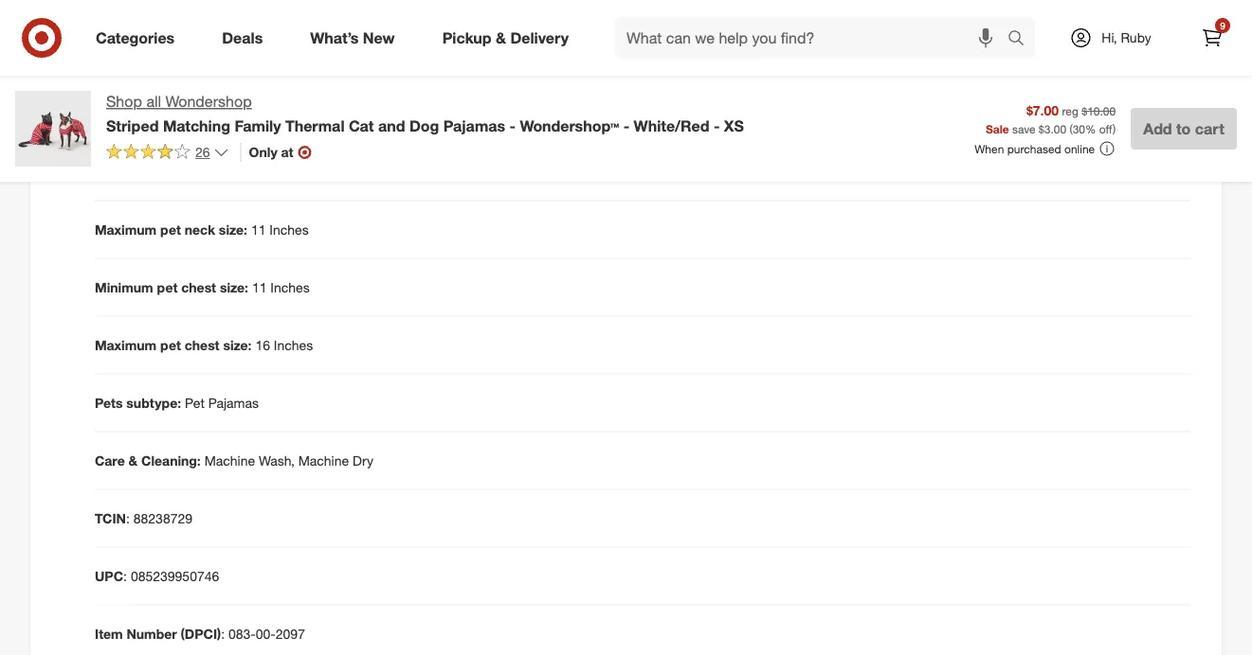 Task type: vqa. For each thing, say whether or not it's contained in the screenshot.


Task type: describe. For each thing, give the bounding box(es) containing it.
dog
[[409, 116, 439, 135]]

1
[[267, 106, 275, 122]]

shop
[[106, 92, 142, 111]]

3 - from the left
[[714, 116, 720, 135]]

pets subtype: pet pajamas
[[95, 395, 259, 411]]

maximum pet neck size: 11 inches
[[95, 221, 309, 238]]

maximum pet chest size: 16 inches
[[95, 337, 313, 353]]

minimum pet neck size: 8 inches
[[95, 163, 298, 180]]

item
[[95, 626, 123, 643]]

capacity:
[[204, 106, 264, 122]]

3.00
[[1044, 122, 1067, 136]]

minimum weight capacity: 1 pounds
[[95, 106, 324, 122]]

1 vertical spatial pajamas
[[208, 395, 259, 411]]

size: for maximum pet chest size:
[[223, 337, 252, 353]]

cleaning:
[[141, 453, 201, 469]]

$10.00
[[1082, 104, 1116, 118]]

deals
[[222, 29, 263, 47]]

pets
[[95, 395, 123, 411]]

minimum for minimum weight capacity: 1 pounds
[[95, 106, 153, 122]]

2097
[[276, 626, 305, 643]]

: for tcin
[[126, 510, 130, 527]]

pounds
[[278, 106, 324, 122]]

9 link
[[1192, 17, 1233, 59]]

wash,
[[259, 453, 295, 469]]

minimum for minimum pet chest size: 11 inches
[[95, 279, 153, 296]]

083-
[[228, 626, 256, 643]]

item number (dpci) : 083-00-2097
[[95, 626, 305, 643]]

purchased
[[1007, 142, 1061, 156]]

size: for minimum pet chest size:
[[220, 279, 248, 296]]

2 - from the left
[[623, 116, 630, 135]]

off
[[1099, 122, 1113, 136]]

upc
[[95, 568, 123, 585]]

and
[[378, 116, 405, 135]]

material:
[[138, 48, 193, 64]]

9
[[1220, 19, 1226, 31]]

search
[[999, 30, 1045, 49]]

& for pickup
[[496, 29, 506, 47]]

16
[[255, 337, 270, 353]]

pet for maximum pet chest size: 16 inches
[[160, 337, 181, 353]]

sale
[[986, 122, 1009, 136]]

textile
[[95, 48, 135, 64]]

striped
[[106, 116, 159, 135]]

2 machine from the left
[[298, 453, 349, 469]]

cat
[[349, 116, 374, 135]]

maximum for maximum pet chest size: 16 inches
[[95, 337, 157, 353]]

What can we help you find? suggestions appear below search field
[[615, 17, 1012, 59]]

26
[[195, 144, 210, 161]]

neck for maximum
[[185, 221, 215, 238]]

)
[[1113, 122, 1116, 136]]

inches for minimum pet chest size: 11 inches
[[271, 279, 310, 296]]

search button
[[999, 17, 1045, 63]]

26 link
[[106, 143, 229, 165]]

hi,
[[1102, 29, 1117, 46]]

categories link
[[80, 17, 198, 59]]

1 - from the left
[[510, 116, 516, 135]]

family
[[235, 116, 281, 135]]

inches for minimum pet neck size: 8 inches
[[259, 163, 298, 180]]

care & cleaning: machine wash, machine dry
[[95, 453, 374, 469]]

pajamas inside the shop all wondershop striped matching family thermal cat and dog pajamas - wondershop™ - white/red - xs
[[443, 116, 505, 135]]

30
[[1073, 122, 1085, 136]]

matching
[[163, 116, 230, 135]]

weight
[[157, 106, 200, 122]]

size: for minimum pet neck size:
[[216, 163, 244, 180]]

subtype:
[[126, 395, 181, 411]]

pickup
[[442, 29, 492, 47]]

hi, ruby
[[1102, 29, 1151, 46]]

when purchased online
[[975, 142, 1095, 156]]

image of striped matching family thermal cat and dog pajamas - wondershop™ - white/red - xs image
[[15, 91, 91, 167]]

cart
[[1195, 119, 1225, 138]]

88238729
[[133, 510, 192, 527]]

delivery
[[510, 29, 569, 47]]

pet for minimum pet chest size: 11 inches
[[157, 279, 178, 296]]

$7.00
[[1027, 102, 1059, 119]]

care
[[95, 453, 125, 469]]

textile material:
[[95, 48, 193, 64]]

$7.00 reg $10.00 sale save $ 3.00 ( 30 % off )
[[986, 102, 1116, 136]]

085239950746
[[131, 568, 219, 585]]

%
[[1085, 122, 1096, 136]]



Task type: locate. For each thing, give the bounding box(es) containing it.
add to cart button
[[1131, 108, 1237, 150]]

0 vertical spatial neck
[[181, 163, 212, 180]]

size:
[[216, 163, 244, 180], [219, 221, 247, 238], [220, 279, 248, 296], [223, 337, 252, 353]]

minimum pet chest size: 11 inches
[[95, 279, 310, 296]]

save
[[1012, 122, 1036, 136]]

pet for minimum pet neck size: 8 inches
[[157, 163, 178, 180]]

2 vertical spatial :
[[221, 626, 225, 643]]

1 horizontal spatial pajamas
[[443, 116, 505, 135]]

pickup & delivery
[[442, 29, 569, 47]]

& right pickup
[[496, 29, 506, 47]]

1 vertical spatial :
[[123, 568, 127, 585]]

pet down minimum pet neck size: 8 inches
[[160, 221, 181, 238]]

11 for minimum pet chest size:
[[252, 279, 267, 296]]

0 vertical spatial 11
[[251, 221, 266, 238]]

new
[[363, 29, 395, 47]]

what's new link
[[294, 17, 419, 59]]

add to cart
[[1143, 119, 1225, 138]]

0 vertical spatial maximum
[[95, 221, 157, 238]]

online
[[1065, 142, 1095, 156]]

inches for maximum pet neck size: 11 inches
[[270, 221, 309, 238]]

number
[[127, 626, 177, 643]]

11 down '8'
[[251, 221, 266, 238]]

0 horizontal spatial -
[[510, 116, 516, 135]]

only at
[[249, 144, 293, 161]]

1 vertical spatial 11
[[252, 279, 267, 296]]

only
[[249, 144, 277, 161]]

1 machine from the left
[[204, 453, 255, 469]]

size: up minimum pet chest size: 11 inches
[[219, 221, 247, 238]]

: left 88238729
[[126, 510, 130, 527]]

00-
[[256, 626, 276, 643]]

wondershop™
[[520, 116, 619, 135]]

add
[[1143, 119, 1172, 138]]

chest down maximum pet neck size: 11 inches
[[181, 279, 216, 296]]

2 minimum from the top
[[95, 163, 153, 180]]

tcin
[[95, 510, 126, 527]]

pet up pets subtype: pet pajamas
[[160, 337, 181, 353]]

pet for maximum pet neck size: 11 inches
[[160, 221, 181, 238]]

thermal
[[285, 116, 345, 135]]

0 vertical spatial minimum
[[95, 106, 153, 122]]

: left 083-
[[221, 626, 225, 643]]

2 vertical spatial minimum
[[95, 279, 153, 296]]

chest down minimum pet chest size: 11 inches
[[185, 337, 219, 353]]

1 vertical spatial neck
[[185, 221, 215, 238]]

1 vertical spatial &
[[129, 453, 138, 469]]

1 vertical spatial minimum
[[95, 163, 153, 180]]

ruby
[[1121, 29, 1151, 46]]

1 horizontal spatial &
[[496, 29, 506, 47]]

11
[[251, 221, 266, 238], [252, 279, 267, 296]]

what's
[[310, 29, 359, 47]]

1 maximum from the top
[[95, 221, 157, 238]]

all
[[146, 92, 161, 111]]

machine
[[204, 453, 255, 469], [298, 453, 349, 469]]

minimum
[[95, 106, 153, 122], [95, 163, 153, 180], [95, 279, 153, 296]]

8
[[248, 163, 255, 180]]

white/red
[[634, 116, 709, 135]]

maximum
[[95, 221, 157, 238], [95, 337, 157, 353]]

1 vertical spatial maximum
[[95, 337, 157, 353]]

- left 'white/red'
[[623, 116, 630, 135]]

at
[[281, 144, 293, 161]]

1 horizontal spatial -
[[623, 116, 630, 135]]

tcin : 88238729
[[95, 510, 192, 527]]

maximum for maximum pet neck size: 11 inches
[[95, 221, 157, 238]]

0 vertical spatial &
[[496, 29, 506, 47]]

- left wondershop™
[[510, 116, 516, 135]]

machine left wash,
[[204, 453, 255, 469]]

1 vertical spatial chest
[[185, 337, 219, 353]]

1 minimum from the top
[[95, 106, 153, 122]]

0 horizontal spatial &
[[129, 453, 138, 469]]

(
[[1070, 122, 1073, 136]]

categories
[[96, 29, 175, 47]]

maximum up pets
[[95, 337, 157, 353]]

- left xs
[[714, 116, 720, 135]]

when
[[975, 142, 1004, 156]]

size: for maximum pet neck size:
[[219, 221, 247, 238]]

neck
[[181, 163, 212, 180], [185, 221, 215, 238]]

& right care
[[129, 453, 138, 469]]

neck for minimum
[[181, 163, 212, 180]]

$
[[1039, 122, 1044, 136]]

shop all wondershop striped matching family thermal cat and dog pajamas - wondershop™ - white/red - xs
[[106, 92, 744, 135]]

(dpci)
[[181, 626, 221, 643]]

0 horizontal spatial machine
[[204, 453, 255, 469]]

size: left '8'
[[216, 163, 244, 180]]

&
[[496, 29, 506, 47], [129, 453, 138, 469]]

wondershop
[[165, 92, 252, 111]]

0 horizontal spatial pajamas
[[208, 395, 259, 411]]

& inside the pickup & delivery link
[[496, 29, 506, 47]]

pet down maximum pet neck size: 11 inches
[[157, 279, 178, 296]]

upc : 085239950746
[[95, 568, 219, 585]]

xs
[[724, 116, 744, 135]]

machine left dry
[[298, 453, 349, 469]]

0 vertical spatial pajamas
[[443, 116, 505, 135]]

11 up 16
[[252, 279, 267, 296]]

2 maximum from the top
[[95, 337, 157, 353]]

what's new
[[310, 29, 395, 47]]

size: left 16
[[223, 337, 252, 353]]

minimum for minimum pet neck size: 8 inches
[[95, 163, 153, 180]]

to
[[1176, 119, 1191, 138]]

deals link
[[206, 17, 287, 59]]

11 for maximum pet neck size:
[[251, 221, 266, 238]]

reg
[[1062, 104, 1079, 118]]

pajamas right pet
[[208, 395, 259, 411]]

1 horizontal spatial machine
[[298, 453, 349, 469]]

neck up minimum pet chest size: 11 inches
[[185, 221, 215, 238]]

2 horizontal spatial -
[[714, 116, 720, 135]]

& for care
[[129, 453, 138, 469]]

pajamas right dog
[[443, 116, 505, 135]]

chest for minimum
[[181, 279, 216, 296]]

neck down 26
[[181, 163, 212, 180]]

: for upc
[[123, 568, 127, 585]]

3 minimum from the top
[[95, 279, 153, 296]]

dry
[[353, 453, 374, 469]]

pet
[[157, 163, 178, 180], [160, 221, 181, 238], [157, 279, 178, 296], [160, 337, 181, 353]]

size: up maximum pet chest size: 16 inches
[[220, 279, 248, 296]]

pickup & delivery link
[[426, 17, 593, 59]]

: left 085239950746
[[123, 568, 127, 585]]

pet
[[185, 395, 205, 411]]

chest
[[181, 279, 216, 296], [185, 337, 219, 353]]

0 vertical spatial :
[[126, 510, 130, 527]]

pet down 'matching'
[[157, 163, 178, 180]]

0 vertical spatial chest
[[181, 279, 216, 296]]

:
[[126, 510, 130, 527], [123, 568, 127, 585], [221, 626, 225, 643]]

maximum down the 26 "link"
[[95, 221, 157, 238]]

inches for maximum pet chest size: 16 inches
[[274, 337, 313, 353]]

pajamas
[[443, 116, 505, 135], [208, 395, 259, 411]]

chest for maximum
[[185, 337, 219, 353]]



